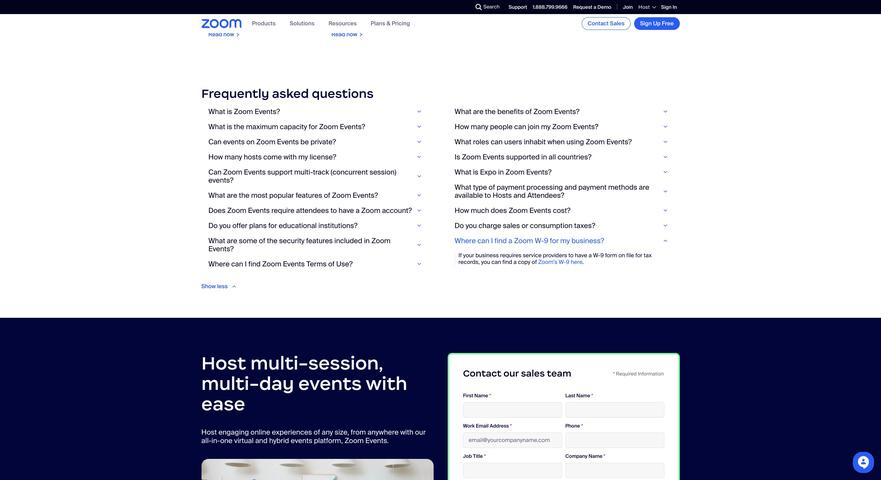 Task type: locate. For each thing, give the bounding box(es) containing it.
title
[[473, 453, 483, 459]]

1 horizontal spatial read
[[332, 31, 346, 38]]

of left use?
[[329, 259, 335, 269]]

0 horizontal spatial in
[[364, 236, 370, 245]]

0 horizontal spatial many
[[225, 152, 242, 162]]

practices
[[238, 0, 262, 8]]

1 vertical spatial my
[[299, 152, 308, 162]]

are right methods
[[640, 183, 650, 192]]

in right the included
[[364, 236, 370, 245]]

host for host engaging online experiences of any size, from anywhere with our all-in-one virtual and hybrid events platform, zoom events.
[[202, 428, 217, 437]]

is
[[227, 107, 232, 116], [227, 122, 232, 131], [473, 168, 479, 177]]

plans
[[371, 20, 386, 27]]

1 do from the left
[[209, 221, 218, 230]]

zoom inside what are some of the security features included in zoom events?
[[372, 236, 391, 245]]

1 horizontal spatial i
[[491, 236, 493, 245]]

virtual inside "learn best practices and recommendations to help you host and manage a successful virtual experience with zoom events. read now"
[[276, 14, 292, 21]]

many left hosts
[[225, 152, 242, 162]]

with inside host multi-session, multi-day events with ease
[[366, 372, 408, 395]]

our inside host engaging online experiences of any size, from anywhere with our all-in-one virtual and hybrid events platform, zoom events.
[[415, 428, 426, 437]]

have down the business?
[[575, 252, 588, 259]]

9 down "consumption"
[[545, 236, 549, 245]]

1 vertical spatial events.
[[366, 436, 389, 445]]

1 can from the top
[[209, 137, 222, 146]]

sign left in
[[662, 4, 672, 10]]

0 horizontal spatial now
[[224, 31, 234, 38]]

can left join
[[515, 122, 527, 131]]

0 vertical spatial can
[[209, 137, 222, 146]]

name
[[475, 393, 489, 399], [577, 393, 591, 399], [589, 453, 603, 459]]

with inside the frequently asked questions element
[[284, 152, 297, 162]]

2 vertical spatial in
[[364, 236, 370, 245]]

w- left form
[[594, 252, 601, 259]]

host inside host multi-session, multi-day events with ease
[[202, 352, 246, 375]]

search image
[[476, 4, 482, 10], [476, 4, 482, 10]]

host button
[[639, 4, 656, 10]]

now down request a demo 'link'
[[593, 14, 604, 21]]

1 vertical spatial on
[[619, 252, 626, 259]]

1 vertical spatial sign
[[641, 20, 652, 27]]

0 vertical spatial events
[[223, 137, 245, 146]]

2 can from the top
[[209, 168, 222, 177]]

much
[[471, 206, 490, 215]]

are up roles
[[473, 107, 484, 116]]

0 vertical spatial many
[[471, 122, 489, 131]]

resources button
[[329, 20, 357, 27]]

attendees
[[296, 206, 329, 215]]

0 vertical spatial read now
[[578, 14, 604, 21]]

search
[[484, 4, 500, 10]]

plans & pricing
[[371, 20, 410, 27]]

how up the is
[[455, 122, 470, 131]]

to left hosts on the right
[[485, 191, 491, 200]]

2 horizontal spatial now
[[593, 14, 604, 21]]

what is the maximum capacity for zoom events?
[[209, 122, 366, 131]]

read now down request a demo
[[578, 14, 604, 21]]

events inside host multi-session, multi-day events with ease
[[299, 372, 362, 395]]

can right the records, at the right bottom of the page
[[492, 258, 502, 266]]

name for last
[[577, 393, 591, 399]]

contact down request a demo 'link'
[[588, 20, 609, 27]]

events inside the frequently asked questions element
[[223, 137, 245, 146]]

virtual inside host engaging online experiences of any size, from anywhere with our all-in-one virtual and hybrid events platform, zoom events.
[[234, 436, 254, 445]]

what for what are the most popular features of zoom events?
[[209, 191, 225, 200]]

0 vertical spatial hybrid
[[343, 14, 359, 21]]

the for maximum
[[234, 122, 245, 131]]

1 horizontal spatial do
[[455, 221, 464, 230]]

what inside what are some of the security features included in zoom events?
[[209, 236, 225, 245]]

help
[[264, 7, 275, 15]]

a
[[594, 4, 597, 10], [242, 14, 245, 21], [356, 206, 360, 215], [509, 236, 513, 245], [589, 252, 592, 259], [514, 258, 517, 266]]

track
[[313, 168, 329, 177]]

i for zoom
[[245, 259, 247, 269]]

0 vertical spatial in
[[542, 152, 548, 162]]

if
[[459, 252, 462, 259]]

service
[[523, 252, 542, 259]]

where can i find zoom events terms of use? button
[[209, 259, 427, 269]]

9 left here
[[567, 258, 570, 266]]

0 horizontal spatial where
[[209, 259, 230, 269]]

sales left or
[[503, 221, 520, 230]]

contact
[[588, 20, 609, 27], [463, 368, 502, 379]]

read now down resources
[[332, 31, 358, 38]]

my for zoom
[[542, 122, 551, 131]]

can
[[209, 137, 222, 146], [209, 168, 222, 177]]

is left expo
[[473, 168, 479, 177]]

name right last
[[577, 393, 591, 399]]

on up hosts
[[247, 137, 255, 146]]

to left .
[[569, 252, 574, 259]]

1 horizontal spatial my
[[542, 122, 551, 131]]

have inside if your business requires service providers to have a w-9 form on file for tax records, you can find a copy of
[[575, 252, 588, 259]]

zoom inside "learn best practices and recommendations to help you host and manage a successful virtual experience with zoom events. read now"
[[251, 21, 266, 28]]

manage
[[220, 14, 241, 21]]

1 horizontal spatial payment
[[579, 183, 607, 192]]

contact for contact our sales team
[[463, 368, 502, 379]]

required
[[617, 371, 637, 377]]

copy
[[518, 258, 531, 266]]

the inside what are some of the security features included in zoom events?
[[267, 236, 278, 245]]

what for what type of payment processing and payment methods are available to hosts and attendees?
[[455, 183, 472, 192]]

0 vertical spatial my
[[542, 122, 551, 131]]

1 horizontal spatial have
[[575, 252, 588, 259]]

contact up the "first name *"
[[463, 368, 502, 379]]

for inside if your business requires service providers to have a w-9 form on file for tax records, you can find a copy of
[[636, 252, 643, 259]]

in left all
[[542, 152, 548, 162]]

what for what is expo in zoom events?
[[455, 168, 472, 177]]

my down do you charge sales or consumption taxes? dropdown button
[[561, 236, 570, 245]]

a up 'institutions?'
[[356, 206, 360, 215]]

where can i find zoom events terms of use?
[[209, 259, 353, 269]]

2 vertical spatial how
[[455, 206, 470, 215]]

the for most
[[239, 191, 250, 200]]

events down hosts
[[244, 168, 266, 177]]

our
[[504, 368, 519, 379], [415, 428, 426, 437]]

read down request on the top
[[578, 14, 592, 21]]

0 horizontal spatial read
[[209, 31, 222, 38]]

sales inside the frequently asked questions element
[[503, 221, 520, 230]]

1 vertical spatial where
[[209, 259, 230, 269]]

products
[[252, 20, 276, 27]]

1 vertical spatial in
[[499, 168, 504, 177]]

do for do you charge sales or consumption taxes?
[[455, 221, 464, 230]]

virtual right help
[[276, 14, 292, 21]]

can for can zoom events support multi-track (concurrent session) events?
[[209, 168, 222, 177]]

1 horizontal spatial contact
[[588, 20, 609, 27]]

1 vertical spatial our
[[415, 428, 426, 437]]

on left file
[[619, 252, 626, 259]]

where up show less button
[[209, 259, 230, 269]]

1 vertical spatial online
[[251, 428, 270, 437]]

experiences
[[272, 428, 312, 437]]

need
[[383, 0, 396, 8]]

0 horizontal spatial sign
[[641, 20, 652, 27]]

0 vertical spatial sign
[[662, 4, 672, 10]]

you inside if your business requires service providers to have a w-9 form on file for tax records, you can find a copy of
[[482, 258, 491, 266]]

multi- inside can zoom events support multi-track (concurrent session) events?
[[295, 168, 313, 177]]

email@yourcompanyname.com text field
[[463, 433, 562, 448]]

sign for sign up free
[[641, 20, 652, 27]]

what for what is zoom events?
[[209, 107, 225, 116]]

can down some
[[231, 259, 243, 269]]

find for where can i find a zoom w-9 for my business?
[[495, 236, 507, 245]]

events down what is the maximum capacity for zoom events?
[[277, 137, 299, 146]]

to right need
[[398, 0, 403, 8]]

on inside if your business requires service providers to have a w-9 form on file for tax records, you can find a copy of
[[619, 252, 626, 259]]

0 vertical spatial host
[[639, 4, 651, 10]]

do for do you offer plans for educational institutions?
[[209, 221, 218, 230]]

0 vertical spatial on
[[247, 137, 255, 146]]

2 vertical spatial is
[[473, 168, 479, 177]]

of inside what are some of the security features included in zoom events?
[[259, 236, 266, 245]]

online right engaging
[[251, 428, 270, 437]]

name right first
[[475, 393, 489, 399]]

0 horizontal spatial on
[[247, 137, 255, 146]]

ease
[[202, 392, 246, 415]]

is for the
[[227, 122, 232, 131]]

1 horizontal spatial virtual
[[276, 14, 292, 21]]

information
[[638, 371, 665, 377]]

* right the phone
[[582, 423, 584, 429]]

1 vertical spatial host
[[202, 352, 246, 375]]

now inside "learn best practices and recommendations to help you host and manage a successful virtual experience with zoom events. read now"
[[224, 31, 234, 38]]

1 horizontal spatial sales
[[521, 368, 545, 379]]

popular
[[270, 191, 294, 200]]

name for first
[[475, 393, 489, 399]]

size,
[[335, 428, 349, 437]]

you inside "learn best practices and recommendations to help you host and manage a successful virtual experience with zoom events. read now"
[[277, 7, 286, 15]]

0 vertical spatial how
[[455, 122, 470, 131]]

attendees?
[[528, 191, 565, 200]]

team
[[547, 368, 572, 379]]

None text field
[[463, 402, 562, 418], [566, 402, 665, 418], [463, 402, 562, 418], [566, 402, 665, 418]]

0 vertical spatial is
[[227, 107, 232, 116]]

can inside if your business requires service providers to have a w-9 form on file for tax records, you can find a copy of
[[492, 258, 502, 266]]

the left most
[[239, 191, 250, 200]]

of right type
[[489, 183, 496, 192]]

business?
[[572, 236, 605, 245]]

.
[[583, 258, 584, 266]]

0 horizontal spatial w-
[[535, 236, 545, 245]]

find for where can i find zoom events terms of use?
[[249, 259, 261, 269]]

here
[[571, 258, 583, 266]]

and inside host engaging online experiences of any size, from anywhere with our all-in-one virtual and hybrid events platform, zoom events.
[[255, 436, 268, 445]]

1 vertical spatial is
[[227, 122, 232, 131]]

to left help
[[258, 7, 263, 15]]

1 vertical spatial sales
[[521, 368, 545, 379]]

1 vertical spatial have
[[575, 252, 588, 259]]

None search field
[[450, 1, 478, 13]]

a right manage
[[242, 14, 245, 21]]

1 horizontal spatial online
[[404, 7, 419, 15]]

events?
[[209, 176, 234, 185]]

0 horizontal spatial have
[[339, 206, 354, 215]]

how down available
[[455, 206, 470, 215]]

w- left here
[[559, 258, 567, 266]]

0 horizontal spatial do
[[209, 221, 218, 230]]

or
[[522, 221, 529, 230]]

0 vertical spatial where
[[455, 236, 476, 245]]

events up expo
[[483, 152, 505, 162]]

where up your
[[455, 236, 476, 245]]

of left any
[[314, 428, 320, 437]]

cost?
[[553, 206, 571, 215]]

what for what are the benefits of zoom events?
[[455, 107, 472, 116]]

1 vertical spatial how
[[209, 152, 223, 162]]

experience
[[209, 21, 238, 28]]

are left some
[[227, 236, 238, 245]]

online
[[404, 7, 419, 15], [251, 428, 270, 437]]

find up requires
[[495, 236, 507, 245]]

now down resources "dropdown button"
[[347, 31, 358, 38]]

1 horizontal spatial read now
[[578, 14, 604, 21]]

the down the what is zoom events?
[[234, 122, 245, 131]]

is for expo
[[473, 168, 479, 177]]

1 horizontal spatial hybrid
[[343, 14, 359, 21]]

day
[[259, 372, 294, 395]]

i down some
[[245, 259, 247, 269]]

hosts
[[493, 191, 512, 200]]

less
[[217, 283, 228, 290]]

i down charge
[[491, 236, 493, 245]]

2 vertical spatial my
[[561, 236, 570, 245]]

0 vertical spatial our
[[504, 368, 519, 379]]

0 vertical spatial sales
[[503, 221, 520, 230]]

9 inside if your business requires service providers to have a w-9 form on file for tax records, you can find a copy of
[[601, 252, 604, 259]]

1 horizontal spatial many
[[471, 122, 489, 131]]

features up does zoom events require attendees to have a zoom account?
[[296, 191, 323, 200]]

the down do you offer plans for educational institutions?
[[267, 236, 278, 245]]

planning
[[348, 7, 370, 15]]

0 vertical spatial online
[[404, 7, 419, 15]]

online up the pricing
[[404, 7, 419, 15]]

events
[[277, 137, 299, 146], [483, 152, 505, 162], [244, 168, 266, 177], [248, 206, 270, 215], [530, 206, 552, 215], [283, 259, 305, 269]]

can events on zoom events be private? button
[[209, 137, 427, 146]]

what for what roles can users inhabit when using zoom events?
[[455, 137, 472, 146]]

0 horizontal spatial sales
[[503, 221, 520, 230]]

are
[[473, 107, 484, 116], [640, 183, 650, 192], [227, 191, 238, 200], [227, 236, 238, 245]]

read down resources
[[332, 31, 346, 38]]

is down the what is zoom events?
[[227, 122, 232, 131]]

0 horizontal spatial contact
[[463, 368, 502, 379]]

of inside host engaging online experiences of any size, from anywhere with our all-in-one virtual and hybrid events platform, zoom events.
[[314, 428, 320, 437]]

find left copy at the bottom
[[503, 258, 513, 266]]

do up if
[[455, 221, 464, 230]]

0 vertical spatial contact
[[588, 20, 609, 27]]

about
[[332, 7, 347, 15]]

read now
[[578, 14, 604, 21], [332, 31, 358, 38]]

0 horizontal spatial online
[[251, 428, 270, 437]]

frequently asked questions element
[[202, 86, 680, 290]]

0 vertical spatial events.
[[268, 21, 286, 28]]

w-
[[535, 236, 545, 245], [594, 252, 601, 259], [559, 258, 567, 266]]

you right the records, at the right bottom of the page
[[482, 258, 491, 266]]

0 horizontal spatial 9
[[545, 236, 549, 245]]

1 horizontal spatial where
[[455, 236, 476, 245]]

can events on zoom events be private?
[[209, 137, 336, 146]]

w- inside if your business requires service providers to have a w-9 form on file for tax records, you can find a copy of
[[594, 252, 601, 259]]

1 horizontal spatial on
[[619, 252, 626, 259]]

1 vertical spatial i
[[245, 259, 247, 269]]

multi-
[[295, 168, 313, 177], [251, 352, 309, 375], [202, 372, 259, 395]]

is down frequently
[[227, 107, 232, 116]]

events inside can zoom events support multi-track (concurrent session) events?
[[244, 168, 266, 177]]

2 horizontal spatial w-
[[594, 252, 601, 259]]

sales
[[503, 221, 520, 230], [521, 368, 545, 379]]

can inside can zoom events support multi-track (concurrent session) events?
[[209, 168, 222, 177]]

where for where can i find a zoom w-9 for my business?
[[455, 236, 476, 245]]

1 vertical spatial read now
[[332, 31, 358, 38]]

plans & pricing link
[[371, 20, 410, 27]]

of right copy at the bottom
[[532, 258, 537, 266]]

and right engaging
[[255, 436, 268, 445]]

host inside host engaging online experiences of any size, from anywhere with our all-in-one virtual and hybrid events platform, zoom events.
[[202, 428, 217, 437]]

payment down what is expo in zoom events?
[[497, 183, 525, 192]]

2 do from the left
[[455, 221, 464, 230]]

0 horizontal spatial virtual
[[234, 436, 254, 445]]

successful
[[247, 14, 275, 21]]

you left need
[[373, 0, 382, 8]]

what inside what type of payment processing and payment methods are available to hosts and attendees?
[[455, 183, 472, 192]]

security
[[279, 236, 305, 245]]

1 vertical spatial many
[[225, 152, 242, 162]]

w- up service
[[535, 236, 545, 245]]

do you charge sales or consumption taxes?
[[455, 221, 596, 230]]

0 horizontal spatial payment
[[497, 183, 525, 192]]

events
[[223, 137, 245, 146], [299, 372, 362, 395], [291, 436, 313, 445]]

people
[[490, 122, 513, 131]]

engaging
[[219, 428, 249, 437]]

supported
[[507, 152, 540, 162]]

0 horizontal spatial i
[[245, 259, 247, 269]]

now inside read now link
[[593, 14, 604, 21]]

events inside host engaging online experiences of any size, from anywhere with our all-in-one virtual and hybrid events platform, zoom events.
[[291, 436, 313, 445]]

are inside what are some of the security features included in zoom events?
[[227, 236, 238, 245]]

everything
[[344, 0, 371, 8]]

to inside what type of payment processing and payment methods are available to hosts and attendees?
[[485, 191, 491, 200]]

9 left form
[[601, 252, 604, 259]]

to inside the find everything you need to know about planning and hosting online and hybrid campus events.
[[398, 0, 403, 8]]

my right join
[[542, 122, 551, 131]]

2 horizontal spatial read
[[578, 14, 592, 21]]

job
[[463, 453, 472, 459]]

None text field
[[566, 433, 665, 448], [463, 463, 562, 478], [566, 463, 665, 478], [566, 433, 665, 448], [463, 463, 562, 478], [566, 463, 665, 478]]

0 vertical spatial virtual
[[276, 14, 292, 21]]

1 horizontal spatial events.
[[366, 436, 389, 445]]

my for license?
[[299, 152, 308, 162]]

1 vertical spatial events
[[299, 372, 362, 395]]

up
[[654, 20, 661, 27]]

can
[[515, 122, 527, 131], [491, 137, 503, 146], [478, 236, 490, 245], [492, 258, 502, 266], [231, 259, 243, 269]]

do down does
[[209, 221, 218, 230]]

1 horizontal spatial our
[[504, 368, 519, 379]]

find down some
[[249, 259, 261, 269]]

1 vertical spatial contact
[[463, 368, 502, 379]]

is zoom events supported in all countries? button
[[455, 152, 673, 162]]

what is expo in zoom events?
[[455, 168, 552, 177]]

the up people
[[486, 107, 496, 116]]

you right help
[[277, 7, 286, 15]]

zoom's w-9 here .
[[539, 258, 584, 266]]

1 horizontal spatial 9
[[567, 258, 570, 266]]

to
[[398, 0, 403, 8], [258, 7, 263, 15], [485, 191, 491, 200], [331, 206, 337, 215], [569, 252, 574, 259]]

1 payment from the left
[[497, 183, 525, 192]]

offer
[[233, 221, 248, 230]]

0 horizontal spatial hybrid
[[269, 436, 289, 445]]

0 horizontal spatial my
[[299, 152, 308, 162]]

what are the benefits of zoom events? button
[[455, 107, 673, 116]]

company name *
[[566, 453, 606, 459]]

sign left up
[[641, 20, 652, 27]]

2 horizontal spatial 9
[[601, 252, 604, 259]]

1 horizontal spatial sign
[[662, 4, 672, 10]]

2 vertical spatial events
[[291, 436, 313, 445]]

do
[[209, 221, 218, 230], [455, 221, 464, 230]]

my down be
[[299, 152, 308, 162]]

sales inside contact our sales team element
[[521, 368, 545, 379]]

hosting
[[383, 7, 402, 15]]

hybrid inside host engaging online experiences of any size, from anywhere with our all-in-one virtual and hybrid events platform, zoom events.
[[269, 436, 289, 445]]

1 vertical spatial features
[[307, 236, 333, 245]]

do you offer plans for educational institutions?
[[209, 221, 358, 230]]

1 vertical spatial virtual
[[234, 436, 254, 445]]

1 vertical spatial can
[[209, 168, 222, 177]]

in right expo
[[499, 168, 504, 177]]

2 vertical spatial host
[[202, 428, 217, 437]]

what are the most popular features of zoom events? button
[[209, 191, 427, 200]]

i for a
[[491, 236, 493, 245]]

read inside "learn best practices and recommendations to help you host and manage a successful virtual experience with zoom events. read now"
[[209, 31, 222, 38]]

a up requires
[[509, 236, 513, 245]]

virtual right one
[[234, 436, 254, 445]]

1 vertical spatial hybrid
[[269, 436, 289, 445]]

now down experience
[[224, 31, 234, 38]]

read inside read now link
[[578, 14, 592, 21]]

0 vertical spatial i
[[491, 236, 493, 245]]

0 horizontal spatial our
[[415, 428, 426, 437]]

features inside what are some of the security features included in zoom events?
[[307, 236, 333, 245]]

methods
[[609, 183, 638, 192]]

what for what is the maximum capacity for zoom events?
[[209, 122, 225, 131]]

support link
[[509, 4, 528, 10]]

host for host popup button
[[639, 4, 651, 10]]

sign for sign in
[[662, 4, 672, 10]]

0 horizontal spatial events.
[[268, 21, 286, 28]]



Task type: describe. For each thing, give the bounding box(es) containing it.
inhabit
[[524, 137, 546, 146]]

and up successful
[[263, 0, 273, 8]]

for up providers
[[550, 236, 559, 245]]

hosts
[[244, 152, 262, 162]]

* required information
[[614, 371, 665, 377]]

records,
[[459, 258, 480, 266]]

name for company
[[589, 453, 603, 459]]

requires
[[501, 252, 522, 259]]

contact for contact sales
[[588, 20, 609, 27]]

taxes?
[[575, 221, 596, 230]]

* right first
[[490, 393, 492, 399]]

are for what are some of the security features included in zoom events?
[[227, 236, 238, 245]]

can zoom events support multi-track (concurrent session) events?
[[209, 168, 397, 185]]

support
[[509, 4, 528, 10]]

sign in link
[[662, 4, 678, 10]]

file
[[627, 252, 635, 259]]

charge
[[479, 221, 502, 230]]

online inside host engaging online experiences of any size, from anywhere with our all-in-one virtual and hybrid events platform, zoom events.
[[251, 428, 270, 437]]

is for zoom
[[227, 107, 232, 116]]

how many people can join my zoom events?
[[455, 122, 599, 131]]

how many people can join my zoom events? button
[[455, 122, 673, 131]]

* right company
[[604, 453, 606, 459]]

roles
[[473, 137, 490, 146]]

if your business requires service providers to have a w-9 form on file for tax records, you can find a copy of
[[459, 252, 652, 266]]

session)
[[370, 168, 397, 177]]

resources
[[329, 20, 357, 27]]

1 horizontal spatial w-
[[559, 258, 567, 266]]

how many hosts come with my license? button
[[209, 152, 427, 162]]

platform,
[[314, 436, 343, 445]]

require
[[272, 206, 295, 215]]

can for can events on zoom events be private?
[[209, 137, 222, 146]]

processing
[[527, 183, 563, 192]]

how for how many hosts come with my license?
[[209, 152, 223, 162]]

2 payment from the left
[[579, 183, 607, 192]]

frequently asked questions
[[202, 86, 374, 102]]

does
[[491, 206, 507, 215]]

of up does zoom events require attendees to have a zoom account? dropdown button
[[324, 191, 331, 200]]

any
[[322, 428, 333, 437]]

2 horizontal spatial in
[[542, 152, 548, 162]]

are inside what type of payment processing and payment methods are available to hosts and attendees?
[[640, 183, 650, 192]]

the for benefits
[[486, 107, 496, 116]]

you inside the find everything you need to know about planning and hosting online and hybrid campus events.
[[373, 0, 382, 8]]

from
[[351, 428, 366, 437]]

does zoom events require attendees to have a zoom account? button
[[209, 206, 427, 215]]

* right address
[[511, 423, 512, 429]]

* right title
[[485, 453, 486, 459]]

in-
[[212, 436, 220, 445]]

hybrid inside the find everything you need to know about planning and hosting online and hybrid campus events.
[[343, 14, 359, 21]]

do you charge sales or consumption taxes? button
[[455, 221, 673, 230]]

0 vertical spatial have
[[339, 206, 354, 215]]

zoom inside can zoom events support multi-track (concurrent session) events?
[[223, 168, 243, 177]]

a left copy at the bottom
[[514, 258, 517, 266]]

you left offer
[[220, 221, 231, 230]]

asked
[[272, 86, 309, 102]]

where for where can i find zoom events terms of use?
[[209, 259, 230, 269]]

you down much in the top of the page
[[466, 221, 477, 230]]

to inside if your business requires service providers to have a w-9 form on file for tax records, you can find a copy of
[[569, 252, 574, 259]]

and up the plans
[[372, 7, 382, 15]]

products button
[[252, 20, 276, 27]]

a inside "learn best practices and recommendations to help you host and manage a successful virtual experience with zoom events. read now"
[[242, 14, 245, 21]]

are for what are the benefits of zoom events?
[[473, 107, 484, 116]]

campus
[[360, 14, 381, 21]]

last name *
[[566, 393, 594, 399]]

is zoom events supported in all countries?
[[455, 152, 592, 162]]

for down what is zoom events? dropdown button
[[309, 122, 318, 131]]

of up how many people can join my zoom events?
[[526, 107, 532, 116]]

contact our sales team element
[[448, 353, 680, 480]]

zoom's w-9 here link
[[539, 258, 583, 266]]

for right plans
[[269, 221, 277, 230]]

request a demo link
[[574, 4, 612, 10]]

many for hosts
[[225, 152, 242, 162]]

capacity
[[280, 122, 307, 131]]

what roles can users inhabit when using zoom events? button
[[455, 137, 673, 146]]

events down attendees?
[[530, 206, 552, 215]]

read now link
[[571, 0, 680, 45]]

can up business
[[478, 236, 490, 245]]

in inside what are some of the security features included in zoom events?
[[364, 236, 370, 245]]

sign in
[[662, 4, 678, 10]]

of inside if your business requires service providers to have a w-9 form on file for tax records, you can find a copy of
[[532, 258, 537, 266]]

consumption
[[530, 221, 573, 230]]

(concurrent
[[331, 168, 368, 177]]

0 horizontal spatial read now
[[332, 31, 358, 38]]

of inside what type of payment processing and payment methods are available to hosts and attendees?
[[489, 183, 496, 192]]

zoom logo image
[[202, 19, 242, 28]]

how much does zoom events cost? button
[[455, 206, 673, 215]]

host
[[287, 7, 298, 15]]

with inside host engaging online experiences of any size, from anywhere with our all-in-one virtual and hybrid events platform, zoom events.
[[401, 428, 414, 437]]

what are some of the security features included in zoom events? button
[[209, 236, 427, 253]]

what is the maximum capacity for zoom events? button
[[209, 122, 427, 131]]

find inside if your business requires service providers to have a w-9 form on file for tax records, you can find a copy of
[[503, 258, 513, 266]]

host for host multi-session, multi-day events with ease
[[202, 352, 246, 375]]

free
[[662, 20, 674, 27]]

benefits
[[498, 107, 524, 116]]

what type of payment processing and payment methods are available to hosts and attendees? button
[[455, 183, 673, 200]]

are for what are the most popular features of zoom events?
[[227, 191, 238, 200]]

2 horizontal spatial my
[[561, 236, 570, 245]]

to inside "learn best practices and recommendations to help you host and manage a successful virtual experience with zoom events. read now"
[[258, 7, 263, 15]]

email
[[476, 423, 489, 429]]

type
[[473, 183, 487, 192]]

how for how many people can join my zoom events?
[[455, 122, 470, 131]]

sales
[[611, 20, 625, 27]]

what for what are some of the security features included in zoom events?
[[209, 236, 225, 245]]

contact sales link
[[582, 17, 631, 30]]

best
[[225, 0, 236, 8]]

* left required
[[614, 371, 615, 377]]

company
[[566, 453, 588, 459]]

and up how much does zoom events cost?
[[514, 191, 526, 200]]

to up 'institutions?'
[[331, 206, 337, 215]]

zoom inside host engaging online experiences of any size, from anywhere with our all-in-one virtual and hybrid events platform, zoom events.
[[345, 436, 364, 445]]

educational
[[279, 221, 317, 230]]

events down most
[[248, 206, 270, 215]]

host engaging online experiences of any size, from anywhere with our all-in-one virtual and hybrid events platform, zoom events.
[[202, 428, 426, 445]]

sign up free
[[641, 20, 674, 27]]

and down what is expo in zoom events? dropdown button
[[565, 183, 577, 192]]

what is expo in zoom events? button
[[455, 168, 673, 177]]

can right roles
[[491, 137, 503, 146]]

online inside the find everything you need to know about planning and hosting online and hybrid campus events.
[[404, 7, 419, 15]]

countries?
[[558, 152, 592, 162]]

what type of payment processing and payment methods are available to hosts and attendees?
[[455, 183, 650, 200]]

all
[[549, 152, 556, 162]]

terms
[[307, 259, 327, 269]]

events. inside "learn best practices and recommendations to help you host and manage a successful virtual experience with zoom events. read now"
[[268, 21, 286, 28]]

many for people
[[471, 122, 489, 131]]

events down what are some of the security features included in zoom events?
[[283, 259, 305, 269]]

and down learn
[[209, 14, 218, 21]]

host multi-session, multi-day events with ease
[[202, 352, 408, 415]]

recommendations
[[209, 7, 256, 15]]

how for how much does zoom events cost?
[[455, 206, 470, 215]]

and down find at left
[[332, 14, 342, 21]]

find
[[332, 0, 343, 8]]

available
[[455, 191, 483, 200]]

sign up free link
[[635, 17, 680, 30]]

frequently
[[202, 86, 269, 102]]

solutions button
[[290, 20, 315, 27]]

address
[[490, 423, 509, 429]]

a right .
[[589, 252, 592, 259]]

events? inside what are some of the security features included in zoom events?
[[209, 244, 234, 253]]

a left demo on the top right
[[594, 4, 597, 10]]

contact our sales team
[[463, 368, 572, 379]]

0 vertical spatial features
[[296, 191, 323, 200]]

1 horizontal spatial in
[[499, 168, 504, 177]]

account?
[[382, 206, 412, 215]]

questions
[[312, 86, 374, 102]]

events. inside host engaging online experiences of any size, from anywhere with our all-in-one virtual and hybrid events platform, zoom events.
[[366, 436, 389, 445]]

with inside "learn best practices and recommendations to help you host and manage a successful virtual experience with zoom events. read now"
[[239, 21, 250, 28]]

what roles can users inhabit when using zoom events?
[[455, 137, 632, 146]]

events.
[[383, 14, 401, 21]]

first
[[463, 393, 474, 399]]

1 horizontal spatial now
[[347, 31, 358, 38]]

how much does zoom events cost?
[[455, 206, 571, 215]]

included
[[335, 236, 363, 245]]

* right last
[[592, 393, 594, 399]]

show less
[[202, 283, 228, 290]]

is
[[455, 152, 461, 162]]

private?
[[311, 137, 336, 146]]



Task type: vqa. For each thing, say whether or not it's contained in the screenshot.
What inside What type of payment processing and payment methods are available to Hosts and Attendees?
yes



